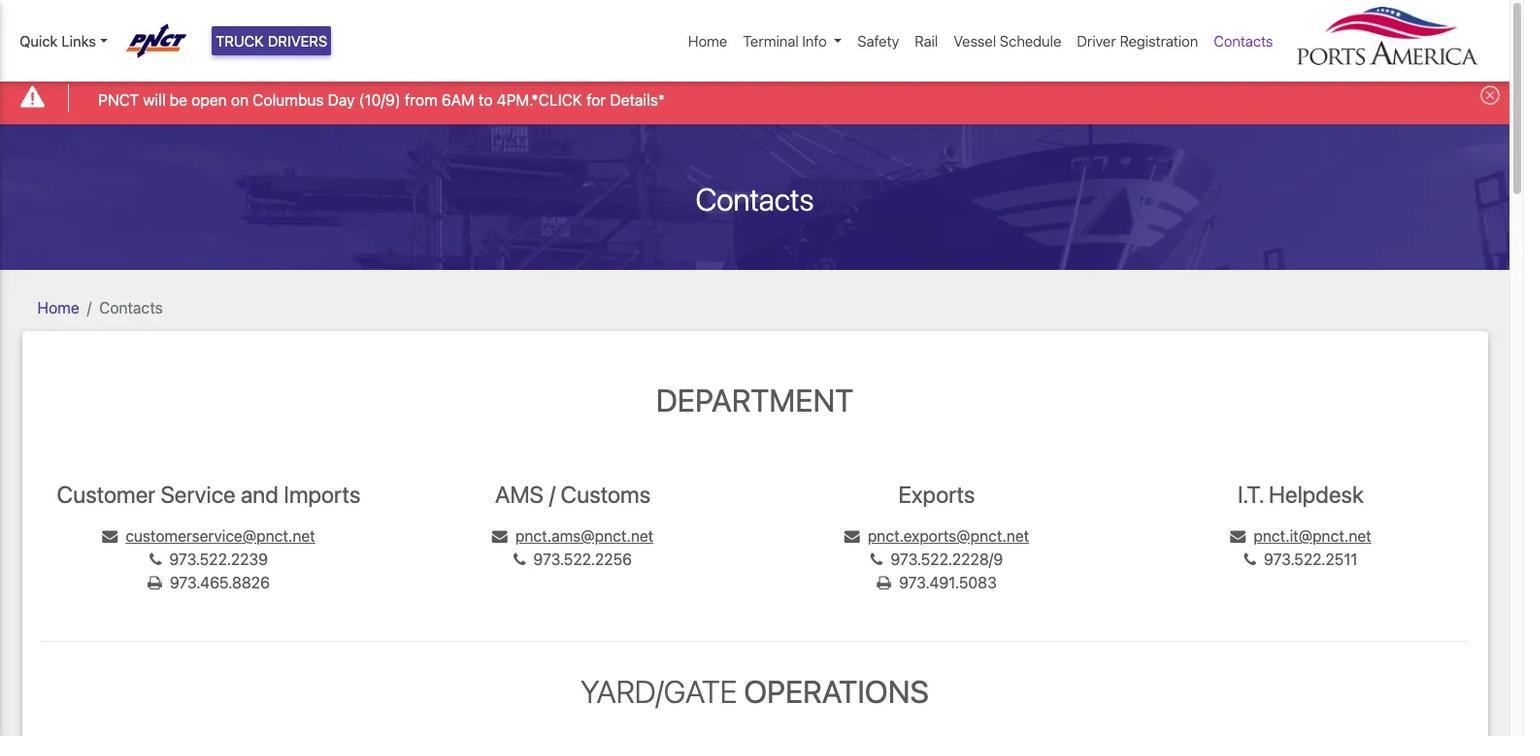 Task type: describe. For each thing, give the bounding box(es) containing it.
6am
[[442, 91, 475, 108]]

on
[[231, 91, 249, 108]]

pnct.exports@pnct.net
[[868, 527, 1030, 545]]

1 horizontal spatial contacts
[[696, 180, 814, 217]]

print image for exports
[[877, 575, 892, 590]]

terminal
[[743, 32, 799, 49]]

driver registration
[[1077, 32, 1199, 49]]

pnct.ams@pnct.net
[[515, 527, 654, 545]]

from
[[405, 91, 438, 108]]

/
[[549, 481, 556, 508]]

pnct will be open on columbus day (10/9) from 6am to 4pm.*click for details*
[[98, 91, 665, 108]]

customerservice@pnct.net link
[[102, 527, 315, 545]]

safety link
[[850, 22, 907, 60]]

links
[[62, 32, 96, 49]]

service
[[161, 481, 236, 508]]

973.522.2239
[[169, 550, 268, 568]]

driver registration link
[[1070, 22, 1206, 60]]

customerservice@pnct.net
[[126, 527, 315, 545]]

envelope image for ams / customs
[[492, 528, 508, 544]]

customer service and imports
[[57, 481, 361, 508]]

pnct.ams@pnct.net link
[[492, 527, 654, 545]]

truck drivers
[[216, 32, 328, 49]]

0 vertical spatial home link
[[681, 22, 735, 60]]

terminal info
[[743, 32, 827, 49]]

ams / customs
[[495, 481, 651, 508]]

yard/gate operations
[[581, 673, 929, 710]]

and
[[241, 481, 279, 508]]

registration
[[1120, 32, 1199, 49]]

phone image for customer service and imports
[[149, 551, 162, 567]]

i.t. helpdesk
[[1238, 481, 1364, 508]]

imports
[[284, 481, 361, 508]]

973.522.2256 link
[[514, 550, 632, 568]]

0 horizontal spatial contacts
[[99, 299, 163, 316]]

973.522.2228/9
[[891, 550, 1003, 568]]

973.522.2511
[[1264, 550, 1358, 568]]

ams
[[495, 481, 544, 508]]

0 vertical spatial home
[[688, 32, 728, 49]]

rail
[[915, 32, 938, 49]]

drivers
[[268, 32, 328, 49]]

schedule
[[1000, 32, 1062, 49]]

helpdesk
[[1269, 481, 1364, 508]]

1 vertical spatial home
[[37, 299, 79, 316]]

quick links link
[[19, 30, 108, 52]]

973.465.8826
[[170, 574, 270, 591]]

pnct will be open on columbus day (10/9) from 6am to 4pm.*click for details* link
[[98, 88, 665, 111]]

pnct.exports@pnct.net link
[[845, 527, 1030, 545]]

be
[[170, 91, 188, 108]]

2 horizontal spatial contacts
[[1214, 32, 1274, 49]]



Task type: locate. For each thing, give the bounding box(es) containing it.
2 envelope image from the left
[[1231, 528, 1246, 544]]

1 horizontal spatial envelope image
[[1231, 528, 1246, 544]]

quick
[[19, 32, 58, 49]]

details*
[[610, 91, 665, 108]]

print image down 973.522.2228/9 link
[[877, 575, 892, 590]]

1 horizontal spatial phone image
[[1244, 551, 1257, 567]]

home link
[[681, 22, 735, 60], [37, 299, 79, 316]]

for
[[587, 91, 606, 108]]

envelope image inside pnct.it@pnct.net link
[[1231, 528, 1246, 544]]

pnct
[[98, 91, 139, 108]]

1 vertical spatial home link
[[37, 299, 79, 316]]

envelope image inside pnct.exports@pnct.net link
[[845, 528, 860, 544]]

rail link
[[907, 22, 946, 60]]

1 print image from the left
[[148, 575, 162, 590]]

phone image down customerservice@pnct.net link
[[149, 551, 162, 567]]

0 horizontal spatial envelope image
[[492, 528, 508, 544]]

phone image for ams
[[514, 551, 526, 567]]

truck
[[216, 32, 264, 49]]

will
[[143, 91, 166, 108]]

2 print image from the left
[[877, 575, 892, 590]]

2 vertical spatial contacts
[[99, 299, 163, 316]]

0 horizontal spatial envelope image
[[102, 528, 118, 544]]

print image for customer service and imports
[[148, 575, 162, 590]]

contacts
[[1214, 32, 1274, 49], [696, 180, 814, 217], [99, 299, 163, 316]]

quick links
[[19, 32, 96, 49]]

phone image inside 973.522.2511 link
[[1244, 551, 1257, 567]]

exports
[[899, 481, 975, 508]]

envelope image for exports
[[845, 528, 860, 544]]

973.522.2239 link
[[149, 550, 268, 568]]

truck drivers link
[[212, 26, 331, 56]]

1 phone image from the left
[[514, 551, 526, 567]]

department
[[656, 381, 854, 418]]

pnct will be open on columbus day (10/9) from 6am to 4pm.*click for details* alert
[[0, 71, 1510, 124]]

pnct.it@pnct.net link
[[1231, 527, 1372, 545]]

phone image
[[149, 551, 162, 567], [871, 551, 883, 567]]

1 horizontal spatial phone image
[[871, 551, 883, 567]]

1 envelope image from the left
[[102, 528, 118, 544]]

customs
[[561, 481, 651, 508]]

home
[[688, 32, 728, 49], [37, 299, 79, 316]]

pnct.it@pnct.net
[[1254, 527, 1372, 545]]

vessel schedule link
[[946, 22, 1070, 60]]

print image down 973.522.2239 link
[[148, 575, 162, 590]]

operations
[[744, 673, 929, 710]]

phone image inside 973.522.2239 link
[[149, 551, 162, 567]]

0 horizontal spatial print image
[[148, 575, 162, 590]]

0 horizontal spatial home
[[37, 299, 79, 316]]

to
[[479, 91, 493, 108]]

phone image inside 973.522.2228/9 link
[[871, 551, 883, 567]]

columbus
[[253, 91, 324, 108]]

phone image down pnct.ams@pnct.net link
[[514, 551, 526, 567]]

print image
[[148, 575, 162, 590], [877, 575, 892, 590]]

phone image for exports
[[871, 551, 883, 567]]

contacts link
[[1206, 22, 1281, 60]]

i.t.
[[1238, 481, 1264, 508]]

1 horizontal spatial print image
[[877, 575, 892, 590]]

envelope image inside pnct.ams@pnct.net link
[[492, 528, 508, 544]]

yard/gate
[[581, 673, 737, 710]]

(10/9)
[[359, 91, 401, 108]]

phone image for i.t.
[[1244, 551, 1257, 567]]

1 vertical spatial contacts
[[696, 180, 814, 217]]

973.522.2228/9 link
[[871, 550, 1003, 568]]

envelope image for i.t.
[[1231, 528, 1246, 544]]

2 envelope image from the left
[[845, 528, 860, 544]]

973.522.2511 link
[[1244, 550, 1358, 568]]

vessel
[[954, 32, 997, 49]]

safety
[[858, 32, 900, 49]]

2 phone image from the left
[[871, 551, 883, 567]]

close image
[[1481, 86, 1500, 105]]

customer
[[57, 481, 155, 508]]

envelope image left pnct.exports@pnct.net
[[845, 528, 860, 544]]

envelope image for customer
[[102, 528, 118, 544]]

day
[[328, 91, 355, 108]]

0 horizontal spatial phone image
[[514, 551, 526, 567]]

driver
[[1077, 32, 1116, 49]]

0 horizontal spatial home link
[[37, 299, 79, 316]]

973.491.5083
[[899, 574, 997, 591]]

1 phone image from the left
[[149, 551, 162, 567]]

phone image down pnct.it@pnct.net link
[[1244, 551, 1257, 567]]

envelope image
[[102, 528, 118, 544], [1231, 528, 1246, 544]]

envelope image
[[492, 528, 508, 544], [845, 528, 860, 544]]

973.522.2256
[[534, 550, 632, 568]]

open
[[192, 91, 227, 108]]

envelope image down customer
[[102, 528, 118, 544]]

envelope image down "i.t."
[[1231, 528, 1246, 544]]

envelope image down ams
[[492, 528, 508, 544]]

1 horizontal spatial home link
[[681, 22, 735, 60]]

1 horizontal spatial envelope image
[[845, 528, 860, 544]]

envelope image inside customerservice@pnct.net link
[[102, 528, 118, 544]]

info
[[803, 32, 827, 49]]

vessel schedule
[[954, 32, 1062, 49]]

0 horizontal spatial phone image
[[149, 551, 162, 567]]

2 phone image from the left
[[1244, 551, 1257, 567]]

phone image
[[514, 551, 526, 567], [1244, 551, 1257, 567]]

1 horizontal spatial home
[[688, 32, 728, 49]]

4pm.*click
[[497, 91, 583, 108]]

0 vertical spatial contacts
[[1214, 32, 1274, 49]]

phone image inside 973.522.2256 link
[[514, 551, 526, 567]]

phone image down pnct.exports@pnct.net link
[[871, 551, 883, 567]]

terminal info link
[[735, 22, 850, 60]]

1 envelope image from the left
[[492, 528, 508, 544]]



Task type: vqa. For each thing, say whether or not it's contained in the screenshot.
Home to the bottom
yes



